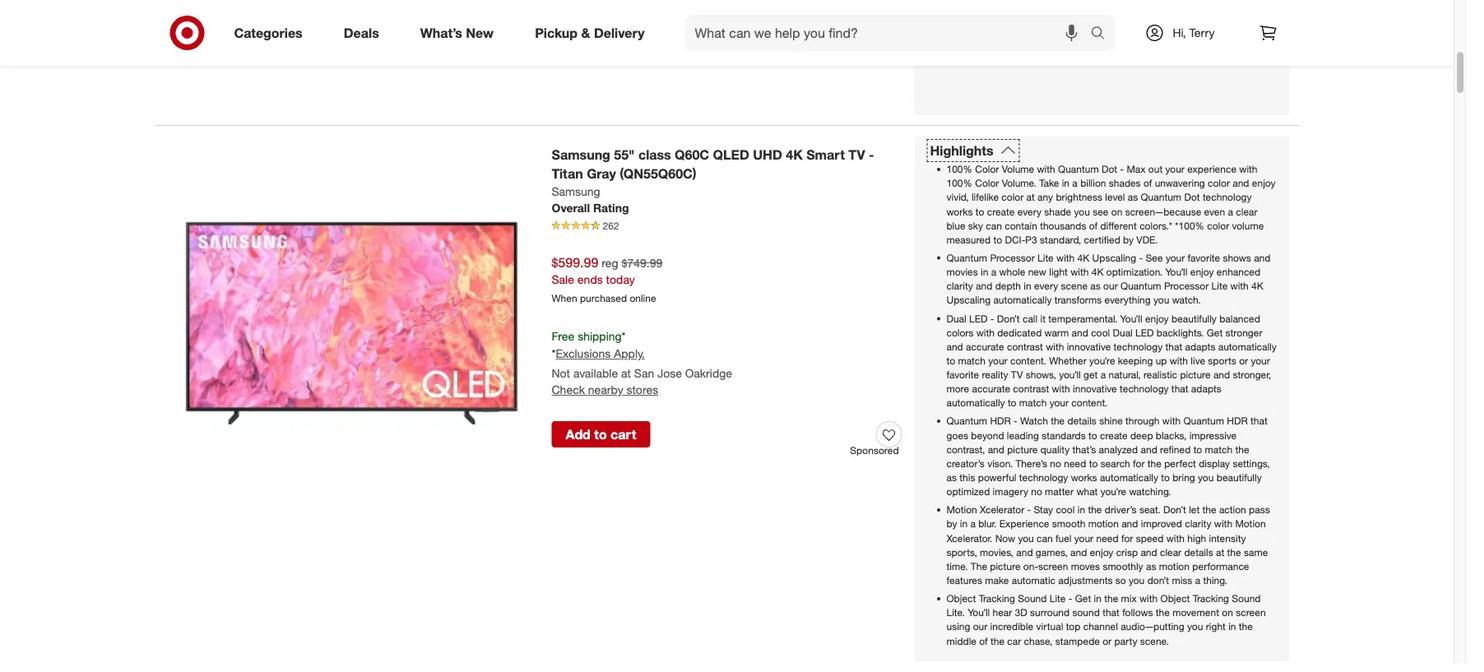 Task type: describe. For each thing, give the bounding box(es) containing it.
with down warm
[[1046, 340, 1064, 353]]

1 vertical spatial details
[[1185, 546, 1214, 558]]

stores
[[627, 383, 658, 397]]

so
[[1116, 574, 1126, 587]]

with up take
[[1037, 163, 1056, 175]]

1 vertical spatial you're
[[1101, 485, 1127, 498]]

blur.
[[979, 518, 997, 530]]

stay
[[1034, 504, 1053, 516]]

pass
[[1249, 504, 1270, 516]]

1 vertical spatial clear
[[1160, 546, 1182, 558]]

in up sound
[[1094, 592, 1102, 605]]

your up unwavering
[[1166, 163, 1185, 175]]

0 horizontal spatial by
[[947, 518, 957, 530]]

to up that's
[[1089, 429, 1098, 441]]

standards
[[1042, 429, 1086, 441]]

and down sports
[[1214, 369, 1230, 381]]

blue
[[947, 219, 966, 232]]

samsung 55" class q60c qled uhd 4k smart tv - titan gray (qn55q60c) link
[[552, 146, 902, 183]]

quantum up "billion"
[[1058, 163, 1099, 175]]

hi,
[[1173, 26, 1186, 40]]

optimized
[[947, 485, 990, 498]]

shipping
[[578, 329, 622, 344]]

vde.
[[1137, 233, 1158, 246]]

with up blacks,
[[1163, 415, 1181, 427]]

max
[[1127, 163, 1146, 175]]

1 color from the top
[[975, 163, 999, 175]]

1 horizontal spatial don't
[[1164, 504, 1187, 516]]

in right take
[[1062, 177, 1070, 189]]

you down the 'movement'
[[1188, 621, 1203, 633]]

moves
[[1071, 560, 1100, 572]]

quality
[[1041, 443, 1070, 456]]

2 object from the left
[[1161, 592, 1190, 605]]

the up settings,
[[1236, 443, 1250, 456]]

through
[[1126, 415, 1160, 427]]

experience
[[1188, 163, 1237, 175]]

1 horizontal spatial content.
[[1072, 397, 1108, 409]]

the up "audio—putting"
[[1156, 607, 1170, 619]]

your up reality
[[989, 354, 1008, 367]]

with down enhanced
[[1231, 280, 1249, 292]]

the left car
[[991, 635, 1005, 647]]

0 vertical spatial can
[[986, 219, 1002, 232]]

sports,
[[947, 546, 977, 558]]

audio—putting
[[1121, 621, 1185, 633]]

2 vertical spatial picture
[[990, 560, 1021, 572]]

0 vertical spatial get
[[1207, 326, 1223, 339]]

- left call
[[991, 312, 995, 324]]

lite.
[[947, 607, 965, 619]]

your right "see"
[[1166, 252, 1185, 264]]

automatically up call
[[994, 294, 1052, 306]]

1 vertical spatial color
[[1002, 191, 1024, 203]]

vison.
[[988, 457, 1013, 470]]

1 horizontal spatial clarity
[[1185, 518, 1212, 530]]

0 vertical spatial our
[[1104, 280, 1118, 292]]

0 horizontal spatial on
[[1112, 205, 1123, 217]]

0 vertical spatial clear
[[1236, 205, 1258, 217]]

automatically down more
[[947, 397, 1005, 409]]

standard,
[[1040, 233, 1082, 246]]

you down display
[[1198, 471, 1214, 484]]

your down you'll
[[1050, 397, 1069, 409]]

add
[[566, 426, 591, 442]]

speed
[[1136, 532, 1164, 544]]

0 horizontal spatial clarity
[[947, 280, 973, 292]]

with right colors
[[977, 326, 995, 339]]

with up light
[[1057, 252, 1075, 264]]

1 horizontal spatial cool
[[1091, 326, 1110, 339]]

technology up 'keeping'
[[1114, 340, 1163, 353]]

and up vison.
[[988, 443, 1005, 456]]

sky
[[968, 219, 983, 232]]

0 horizontal spatial screen
[[1039, 560, 1069, 572]]

dci-
[[1005, 233, 1026, 246]]

creator's
[[947, 457, 985, 470]]

adjustments
[[1059, 574, 1113, 587]]

2 horizontal spatial of
[[1144, 177, 1152, 189]]

0 vertical spatial color
[[1208, 177, 1230, 189]]

movement
[[1173, 607, 1220, 619]]

0 vertical spatial don't
[[997, 312, 1020, 324]]

virtual
[[1036, 621, 1063, 633]]

0 vertical spatial contrast
[[1007, 340, 1043, 353]]

1 sound from the left
[[1018, 592, 1047, 605]]

get
[[1084, 369, 1098, 381]]

1 horizontal spatial upscaling
[[1093, 252, 1137, 264]]

chase,
[[1024, 635, 1053, 647]]

1 vertical spatial accurate
[[972, 383, 1011, 395]]

transforms
[[1055, 294, 1102, 306]]

technology down realistic
[[1120, 383, 1169, 395]]

1 vertical spatial led
[[1136, 326, 1154, 339]]

mix
[[1121, 592, 1137, 605]]

0 vertical spatial lite
[[1038, 252, 1054, 264]]

2 sound from the left
[[1232, 592, 1261, 605]]

and up moves
[[1071, 546, 1087, 558]]

uhd
[[753, 147, 782, 163]]

to inside button
[[594, 426, 607, 442]]

1 vertical spatial cool
[[1056, 504, 1075, 516]]

with up scene
[[1071, 266, 1089, 278]]

refined
[[1160, 443, 1191, 456]]

shine
[[1100, 415, 1123, 427]]

0 horizontal spatial motion
[[1089, 518, 1119, 530]]

0 vertical spatial picture
[[1180, 369, 1211, 381]]

262
[[603, 220, 619, 232]]

there's
[[1016, 457, 1048, 470]]

the right let
[[1203, 504, 1217, 516]]

jose
[[658, 366, 682, 380]]

1 horizontal spatial favorite
[[1188, 252, 1221, 264]]

goes
[[947, 429, 969, 441]]

1 vertical spatial adapts
[[1192, 383, 1222, 395]]

1 vertical spatial innovative
[[1073, 383, 1117, 395]]

0 vertical spatial accurate
[[966, 340, 1005, 353]]

high
[[1188, 532, 1207, 544]]

matter
[[1045, 485, 1074, 498]]

1 vertical spatial for
[[1122, 532, 1133, 544]]

1 vertical spatial upscaling
[[947, 294, 991, 306]]

2 vertical spatial color
[[1207, 219, 1230, 232]]

0 horizontal spatial or
[[1103, 635, 1112, 647]]

new
[[466, 25, 494, 41]]

2 sponsored from the top
[[850, 444, 899, 456]]

the up standards
[[1051, 415, 1065, 427]]

2 vertical spatial of
[[979, 635, 988, 647]]

and down deep
[[1141, 443, 1158, 456]]

pickup & delivery
[[535, 25, 645, 41]]

- down adjustments
[[1069, 592, 1073, 605]]

0 vertical spatial by
[[1123, 233, 1134, 246]]

0 vertical spatial led
[[969, 312, 988, 324]]

as down shades
[[1128, 191, 1138, 203]]

that up settings,
[[1251, 415, 1268, 427]]

volume.
[[1002, 177, 1037, 189]]

1 horizontal spatial motion
[[1236, 518, 1266, 530]]

you down experience
[[1018, 532, 1034, 544]]

you left watch.
[[1154, 294, 1170, 306]]

different
[[1101, 219, 1137, 232]]

automatic
[[1012, 574, 1056, 587]]

samsung 55" class q60c qled uhd 4k smart tv - titan gray (qn55q60c)
[[552, 147, 874, 182]]

- left max
[[1120, 163, 1124, 175]]

1 vertical spatial every
[[1034, 280, 1059, 292]]

1 vertical spatial can
[[1037, 532, 1053, 544]]

warm
[[1045, 326, 1069, 339]]

1 horizontal spatial create
[[1100, 429, 1128, 441]]

in right movies
[[981, 266, 989, 278]]

with down you'll
[[1052, 383, 1070, 395]]

dedicated
[[998, 326, 1042, 339]]

to left bring
[[1161, 471, 1170, 484]]

reality
[[982, 369, 1009, 381]]

- left stay
[[1027, 504, 1031, 516]]

1 horizontal spatial or
[[1239, 354, 1248, 367]]

what
[[1077, 485, 1098, 498]]

colors.*
[[1140, 219, 1173, 232]]

blacks,
[[1156, 429, 1187, 441]]

thing.
[[1204, 574, 1228, 587]]

technology up even
[[1203, 191, 1252, 203]]

0 horizontal spatial *
[[552, 346, 556, 361]]

this
[[960, 471, 976, 484]]

it
[[1041, 312, 1046, 324]]

a right get
[[1101, 369, 1106, 381]]

1 horizontal spatial of
[[1089, 219, 1098, 232]]

1 horizontal spatial you'll
[[1121, 312, 1143, 324]]

1 vertical spatial contrast
[[1013, 383, 1049, 395]]

and down speed
[[1141, 546, 1158, 558]]

the right 'right'
[[1239, 621, 1253, 633]]

1 vertical spatial screen
[[1236, 607, 1266, 619]]

colors
[[947, 326, 974, 339]]

make
[[985, 574, 1009, 587]]

when
[[552, 292, 577, 305]]

that down backlights.
[[1166, 340, 1183, 353]]

smooth
[[1052, 518, 1086, 530]]

billion
[[1081, 177, 1106, 189]]

add to cart
[[566, 426, 636, 442]]

100% color volume with quantum dot - max out your experience with 100% color volume. take in a billion shades of unwavering color and enjoy vivid, lifelike color at any brightness level as quantum dot technology works to create every shade you see on screen—because even a clear blue sky can contain thousands of different colors.*  *100% color volume measured to dci-p3 standard, certified by vde. quantum processor lite with 4k upscaling - see your favorite shows and movies in a whole new light with 4k optimization. you'll enjoy enhanced clarity and depth in every scene as our quantum processor lite with 4k upscaling automatically transforms everything you watch. dual led - don't call it temperamental. you'll enjoy beautifully balanced colors with dedicated warm and cool dual led backlights. get stronger and accurate contrast with innovative technology that adapts automatically to match your content. whether you're keeping up with live sports or your favorite reality tv shows, you'll get a natural, realistic picture and stronger, more accurate contrast with innovative technology that adapts automatically to match your content. quantum hdr - watch the details shine through with quantum hdr that goes beyond leading standards to create deep blacks, impressive contrast, and picture quality that's analyzed and refined to match the creator's vison. there's no need to search for the perfect display settings, as this powerful technology works automatically to bring you beautifully optimized imagery no matter what you're watching. motion xcelerator - stay cool in the driver's seat. don't let the action pass by in  a blur. experience smooth motion and improved clarity with motion xcelerator. now you can fuel your need for speed with high intensity sports, movies, and games, and enjoy crisp and clear details at the same time. the picture on-screen moves smoothly as motion performance features make automatic adjustments so you don't miss a thing. object tracking sound lite - get in the mix with object tracking sound lite. you'll hear 3d surround sound that follows the movement on screen using our incredible virtual top channel audio—putting you right in the middle of the car chase, stampede or party scene.
[[947, 163, 1277, 647]]

samsung for samsung
[[552, 184, 600, 198]]

and right shows
[[1254, 252, 1271, 264]]

hear
[[993, 607, 1012, 619]]

0 horizontal spatial works
[[947, 205, 973, 217]]

keeping
[[1118, 354, 1153, 367]]

to down reality
[[1008, 397, 1017, 409]]

and down driver's
[[1122, 518, 1138, 530]]

as up don't
[[1146, 560, 1157, 572]]

features
[[947, 574, 983, 587]]

enjoy up backlights.
[[1145, 312, 1169, 324]]

with right the up
[[1170, 354, 1188, 367]]

and down colors
[[947, 340, 963, 353]]

in right 'right'
[[1229, 621, 1236, 633]]

1 vertical spatial picture
[[1007, 443, 1038, 456]]

games,
[[1036, 546, 1068, 558]]

out
[[1149, 163, 1163, 175]]

1 hdr from the left
[[990, 415, 1011, 427]]

0 vertical spatial innovative
[[1067, 340, 1111, 353]]

surround
[[1030, 607, 1070, 619]]

1 vertical spatial need
[[1097, 532, 1119, 544]]

today
[[606, 273, 635, 287]]

enjoy up watch.
[[1191, 266, 1214, 278]]

as right scene
[[1091, 280, 1101, 292]]

enjoy up moves
[[1090, 546, 1114, 558]]

1 vertical spatial motion
[[1159, 560, 1190, 572]]

55"
[[614, 147, 635, 163]]

using
[[947, 621, 971, 633]]

brightness
[[1056, 191, 1103, 203]]

bring
[[1173, 471, 1196, 484]]

quantum up goes
[[947, 415, 988, 427]]

in up smooth
[[1078, 504, 1086, 516]]

automatically down stronger
[[1219, 340, 1277, 353]]

to down impressive
[[1194, 443, 1203, 456]]

that's
[[1073, 443, 1096, 456]]

0 vertical spatial details
[[1068, 415, 1097, 427]]

0 vertical spatial you're
[[1090, 354, 1115, 367]]

2 100% from the top
[[947, 177, 973, 189]]

depth
[[995, 280, 1021, 292]]

quantum up impressive
[[1184, 415, 1225, 427]]

$749.99
[[622, 255, 663, 270]]

technology down there's at the bottom right of the page
[[1019, 471, 1068, 484]]

a right even
[[1228, 205, 1234, 217]]

the down refined
[[1148, 457, 1162, 470]]

enjoy up volume
[[1252, 177, 1276, 189]]

quantum up movies
[[947, 252, 988, 264]]

0 vertical spatial for
[[1133, 457, 1145, 470]]

with up the "intensity"
[[1215, 518, 1233, 530]]

as left this
[[947, 471, 957, 484]]

2 horizontal spatial you'll
[[1166, 266, 1188, 278]]

perfect
[[1165, 457, 1196, 470]]

0 vertical spatial match
[[958, 354, 986, 367]]

highlights
[[930, 142, 994, 158]]

with up follows
[[1140, 592, 1158, 605]]

beyond
[[971, 429, 1004, 441]]

lifelike
[[972, 191, 999, 203]]

1 vertical spatial lite
[[1212, 280, 1228, 292]]

1 vertical spatial dot
[[1185, 191, 1200, 203]]

1 vertical spatial on
[[1222, 607, 1233, 619]]

0 horizontal spatial you'll
[[968, 607, 990, 619]]

with down improved on the bottom
[[1167, 532, 1185, 544]]

- left "see"
[[1139, 252, 1143, 264]]

0 horizontal spatial favorite
[[947, 369, 979, 381]]

to up "sky"
[[976, 205, 985, 217]]

tv inside samsung 55" class q60c qled uhd 4k smart tv - titan gray (qn55q60c)
[[849, 147, 865, 163]]

to up more
[[947, 354, 956, 367]]

4k inside samsung 55" class q60c qled uhd 4k smart tv - titan gray (qn55q60c)
[[786, 147, 803, 163]]

and down experience
[[1233, 177, 1250, 189]]



Task type: locate. For each thing, give the bounding box(es) containing it.
1 tracking from the left
[[979, 592, 1015, 605]]

everything
[[1105, 294, 1151, 306]]

live
[[1191, 354, 1206, 367]]

0 vertical spatial tv
[[849, 147, 865, 163]]

don't
[[1148, 574, 1169, 587]]

you'll
[[1166, 266, 1188, 278], [1121, 312, 1143, 324], [968, 607, 990, 619]]

0 horizontal spatial match
[[958, 354, 986, 367]]

watching.
[[1130, 485, 1171, 498]]

in up the xcelerator.
[[960, 518, 968, 530]]

the left mix
[[1105, 592, 1119, 605]]

*100%
[[1175, 219, 1205, 232]]

add to cart button
[[552, 421, 650, 448]]

available
[[574, 366, 618, 380]]

motion down driver's
[[1089, 518, 1119, 530]]

accurate down reality
[[972, 383, 1011, 395]]

samsung inside samsung 55" class q60c qled uhd 4k smart tv - titan gray (qn55q60c)
[[552, 147, 611, 163]]

innovative
[[1067, 340, 1111, 353], [1073, 383, 1117, 395]]

- up leading
[[1014, 415, 1018, 427]]

1 vertical spatial create
[[1100, 429, 1128, 441]]

0 vertical spatial create
[[987, 205, 1015, 217]]

color up lifelike
[[975, 177, 999, 189]]

1 vertical spatial dual
[[1113, 326, 1133, 339]]

1 vertical spatial sponsored
[[850, 444, 899, 456]]

1 sponsored from the top
[[850, 15, 899, 27]]

automatically up the watching.
[[1100, 471, 1159, 484]]

tv inside the 100% color volume with quantum dot - max out your experience with 100% color volume. take in a billion shades of unwavering color and enjoy vivid, lifelike color at any brightness level as quantum dot technology works to create every shade you see on screen—because even a clear blue sky can contain thousands of different colors.*  *100% color volume measured to dci-p3 standard, certified by vde. quantum processor lite with 4k upscaling - see your favorite shows and movies in a whole new light with 4k optimization. you'll enjoy enhanced clarity and depth in every scene as our quantum processor lite with 4k upscaling automatically transforms everything you watch. dual led - don't call it temperamental. you'll enjoy beautifully balanced colors with dedicated warm and cool dual led backlights. get stronger and accurate contrast with innovative technology that adapts automatically to match your content. whether you're keeping up with live sports or your favorite reality tv shows, you'll get a natural, realistic picture and stronger, more accurate contrast with innovative technology that adapts automatically to match your content. quantum hdr - watch the details shine through with quantum hdr that goes beyond leading standards to create deep blacks, impressive contrast, and picture quality that's analyzed and refined to match the creator's vison. there's no need to search for the perfect display settings, as this powerful technology works automatically to bring you beautifully optimized imagery no matter what you're watching. motion xcelerator - stay cool in the driver's seat. don't let the action pass by in  a blur. experience smooth motion and improved clarity with motion xcelerator. now you can fuel your need for speed with high intensity sports, movies, and games, and enjoy crisp and clear details at the same time. the picture on-screen moves smoothly as motion performance features make automatic adjustments so you don't miss a thing. object tracking sound lite - get in the mix with object tracking sound lite. you'll hear 3d surround sound that follows the movement on screen using our incredible virtual top channel audio—putting you right in the middle of the car chase, stampede or party scene.
[[1011, 369, 1023, 381]]

0 horizontal spatial no
[[1031, 485, 1042, 498]]

0 horizontal spatial content.
[[1011, 354, 1047, 367]]

p3
[[1026, 233, 1038, 246]]

1 vertical spatial favorite
[[947, 369, 979, 381]]

see
[[1093, 205, 1109, 217]]

every up contain
[[1018, 205, 1042, 217]]

1 100% from the top
[[947, 163, 973, 175]]

1 vertical spatial color
[[975, 177, 999, 189]]

at inside free shipping * * exclusions apply. not available at san jose oakridge check nearby stores
[[621, 366, 631, 380]]

content.
[[1011, 354, 1047, 367], [1072, 397, 1108, 409]]

motion down optimized on the bottom right of the page
[[947, 504, 977, 516]]

0 horizontal spatial cool
[[1056, 504, 1075, 516]]

2 vertical spatial you'll
[[968, 607, 990, 619]]

lite down enhanced
[[1212, 280, 1228, 292]]

favorite left shows
[[1188, 252, 1221, 264]]

1 horizontal spatial dual
[[1113, 326, 1133, 339]]

0 horizontal spatial sound
[[1018, 592, 1047, 605]]

or down channel on the right
[[1103, 635, 1112, 647]]

processor
[[990, 252, 1035, 264], [1164, 280, 1209, 292]]

and down the temperamental.
[[1072, 326, 1089, 339]]

don't up improved on the bottom
[[1164, 504, 1187, 516]]

works up what
[[1071, 471, 1097, 484]]

1 vertical spatial clarity
[[1185, 518, 1212, 530]]

search inside the 100% color volume with quantum dot - max out your experience with 100% color volume. take in a billion shades of unwavering color and enjoy vivid, lifelike color at any brightness level as quantum dot technology works to create every shade you see on screen—because even a clear blue sky can contain thousands of different colors.*  *100% color volume measured to dci-p3 standard, certified by vde. quantum processor lite with 4k upscaling - see your favorite shows and movies in a whole new light with 4k optimization. you'll enjoy enhanced clarity and depth in every scene as our quantum processor lite with 4k upscaling automatically transforms everything you watch. dual led - don't call it temperamental. you'll enjoy beautifully balanced colors with dedicated warm and cool dual led backlights. get stronger and accurate contrast with innovative technology that adapts automatically to match your content. whether you're keeping up with live sports or your favorite reality tv shows, you'll get a natural, realistic picture and stronger, more accurate contrast with innovative technology that adapts automatically to match your content. quantum hdr - watch the details shine through with quantum hdr that goes beyond leading standards to create deep blacks, impressive contrast, and picture quality that's analyzed and refined to match the creator's vison. there's no need to search for the perfect display settings, as this powerful technology works automatically to bring you beautifully optimized imagery no matter what you're watching. motion xcelerator - stay cool in the driver's seat. don't let the action pass by in  a blur. experience smooth motion and improved clarity with motion xcelerator. now you can fuel your need for speed with high intensity sports, movies, and games, and enjoy crisp and clear details at the same time. the picture on-screen moves smoothly as motion performance features make automatic adjustments so you don't miss a thing. object tracking sound lite - get in the mix with object tracking sound lite. you'll hear 3d surround sound that follows the movement on screen using our incredible virtual top channel audio—putting you right in the middle of the car chase, stampede or party scene.
[[1101, 457, 1131, 470]]

screen right the 'movement'
[[1236, 607, 1266, 619]]

samsung up titan on the left top of page
[[552, 147, 611, 163]]

upscaling down the certified
[[1093, 252, 1137, 264]]

works
[[947, 205, 973, 217], [1071, 471, 1097, 484]]

3d
[[1015, 607, 1028, 619]]

a left whole
[[991, 266, 997, 278]]

1 horizontal spatial led
[[1136, 326, 1154, 339]]

to
[[976, 205, 985, 217], [994, 233, 1002, 246], [947, 354, 956, 367], [1008, 397, 1017, 409], [594, 426, 607, 442], [1089, 429, 1098, 441], [1194, 443, 1203, 456], [1089, 457, 1098, 470], [1161, 471, 1170, 484]]

tv right "smart"
[[849, 147, 865, 163]]

match up reality
[[958, 354, 986, 367]]

a right miss
[[1195, 574, 1201, 587]]

0 vertical spatial works
[[947, 205, 973, 217]]

leading
[[1007, 429, 1039, 441]]

every
[[1018, 205, 1042, 217], [1034, 280, 1059, 292]]

to left dci-
[[994, 233, 1002, 246]]

led up 'keeping'
[[1136, 326, 1154, 339]]

picture
[[1180, 369, 1211, 381], [1007, 443, 1038, 456], [990, 560, 1021, 572]]

create
[[987, 205, 1015, 217], [1100, 429, 1128, 441]]

1 horizontal spatial sound
[[1232, 592, 1261, 605]]

search left "hi,"
[[1083, 26, 1123, 42]]

smoothly
[[1103, 560, 1144, 572]]

dual
[[947, 312, 967, 324], [1113, 326, 1133, 339]]

a up brightness
[[1073, 177, 1078, 189]]

1 horizontal spatial clear
[[1236, 205, 1258, 217]]

follows
[[1123, 607, 1153, 619]]

shows,
[[1026, 369, 1057, 381]]

automatically
[[994, 294, 1052, 306], [1219, 340, 1277, 353], [947, 397, 1005, 409], [1100, 471, 1159, 484]]

clear up volume
[[1236, 205, 1258, 217]]

seat.
[[1140, 504, 1161, 516]]

exclusions
[[556, 346, 611, 361]]

tracking up hear
[[979, 592, 1015, 605]]

scene.
[[1140, 635, 1169, 647]]

(qn55q60c)
[[620, 166, 697, 182]]

get down the 'balanced' at the right top
[[1207, 326, 1223, 339]]

by down different
[[1123, 233, 1134, 246]]

0 horizontal spatial don't
[[997, 312, 1020, 324]]

0 horizontal spatial upscaling
[[947, 294, 991, 306]]

1 vertical spatial no
[[1031, 485, 1042, 498]]

1 horizontal spatial match
[[1019, 397, 1047, 409]]

motion up miss
[[1159, 560, 1190, 572]]

dot up shades
[[1102, 163, 1118, 175]]

samsung 55" class cu8000 uhd 4k smart tv - black (un55cu8000) image
[[170, 0, 533, 109], [170, 0, 533, 109]]

with right experience
[[1240, 163, 1258, 175]]

call
[[1023, 312, 1038, 324]]

any
[[1038, 191, 1053, 203]]

1 horizontal spatial can
[[1037, 532, 1053, 544]]

and left depth
[[976, 280, 993, 292]]

2 color from the top
[[975, 177, 999, 189]]

our up everything
[[1104, 280, 1118, 292]]

movies
[[947, 266, 978, 278]]

vivid,
[[947, 191, 969, 203]]

1 horizontal spatial details
[[1185, 546, 1214, 558]]

1 horizontal spatial hdr
[[1227, 415, 1248, 427]]

0 vertical spatial search
[[1083, 26, 1123, 42]]

our right "using"
[[973, 621, 988, 633]]

can
[[986, 219, 1002, 232], [1037, 532, 1053, 544]]

2 tracking from the left
[[1193, 592, 1229, 605]]

adapts down live
[[1192, 383, 1222, 395]]

delivery
[[594, 25, 645, 41]]

2 horizontal spatial match
[[1205, 443, 1233, 456]]

1 horizontal spatial at
[[1027, 191, 1035, 203]]

on-
[[1024, 560, 1039, 572]]

1 horizontal spatial processor
[[1164, 280, 1209, 292]]

take
[[1040, 177, 1059, 189]]

stampede
[[1056, 635, 1100, 647]]

watch.
[[1172, 294, 1201, 306]]

what's new
[[420, 25, 494, 41]]

2 vertical spatial lite
[[1050, 592, 1066, 605]]

favorite up more
[[947, 369, 979, 381]]

measured
[[947, 233, 991, 246]]

of down out
[[1144, 177, 1152, 189]]

the down what
[[1088, 504, 1102, 516]]

the
[[971, 560, 988, 572]]

1 horizontal spatial need
[[1097, 532, 1119, 544]]

favorite
[[1188, 252, 1221, 264], [947, 369, 979, 381]]

dot down unwavering
[[1185, 191, 1200, 203]]

not
[[552, 366, 570, 380]]

samsung for samsung 55" class q60c qled uhd 4k smart tv - titan gray (qn55q60c)
[[552, 147, 611, 163]]

time.
[[947, 560, 968, 572]]

enjoy
[[1252, 177, 1276, 189], [1191, 266, 1214, 278], [1145, 312, 1169, 324], [1090, 546, 1114, 558]]

stronger,
[[1233, 369, 1271, 381]]

upscaling down movies
[[947, 294, 991, 306]]

can right "sky"
[[986, 219, 1002, 232]]

0 vertical spatial samsung
[[552, 147, 611, 163]]

1 vertical spatial beautifully
[[1217, 471, 1262, 484]]

0 vertical spatial dot
[[1102, 163, 1118, 175]]

0 horizontal spatial our
[[973, 621, 988, 633]]

1 vertical spatial match
[[1019, 397, 1047, 409]]

channel
[[1084, 621, 1118, 633]]

create down lifelike
[[987, 205, 1015, 217]]

picture down leading
[[1007, 443, 1038, 456]]

0 vertical spatial screen
[[1039, 560, 1069, 572]]

as
[[1128, 191, 1138, 203], [1091, 280, 1101, 292], [947, 471, 957, 484], [1146, 560, 1157, 572]]

contrast,
[[947, 443, 985, 456]]

fuel
[[1056, 532, 1072, 544]]

optimization.
[[1107, 266, 1163, 278]]

xcelerator.
[[947, 532, 993, 544]]

driver's
[[1105, 504, 1137, 516]]

samsung 55" class q60c qled uhd 4k smart tv - titan gray (qn55q60c) image
[[170, 142, 533, 505], [170, 142, 533, 505]]

quantum down optimization. at the right
[[1121, 280, 1162, 292]]

whether
[[1049, 354, 1087, 367]]

1 horizontal spatial our
[[1104, 280, 1118, 292]]

cool up smooth
[[1056, 504, 1075, 516]]

1 samsung from the top
[[552, 147, 611, 163]]

2 vertical spatial match
[[1205, 443, 1233, 456]]

your up stronger,
[[1251, 354, 1270, 367]]

performance
[[1193, 560, 1250, 572]]

need
[[1064, 457, 1087, 470], [1097, 532, 1119, 544]]

to down that's
[[1089, 457, 1098, 470]]

1 object from the left
[[947, 592, 976, 605]]

0 vertical spatial adapts
[[1185, 340, 1216, 353]]

picture down live
[[1180, 369, 1211, 381]]

quantum up screen—because at top right
[[1141, 191, 1182, 203]]

0 vertical spatial need
[[1064, 457, 1087, 470]]

what's new link
[[406, 15, 514, 51]]

free shipping * * exclusions apply. not available at san jose oakridge check nearby stores
[[552, 329, 732, 397]]

0 vertical spatial no
[[1050, 457, 1062, 470]]

0 vertical spatial processor
[[990, 252, 1035, 264]]

0 vertical spatial beautifully
[[1172, 312, 1217, 324]]

balanced
[[1220, 312, 1261, 324]]

1 horizontal spatial object
[[1161, 592, 1190, 605]]

movies,
[[980, 546, 1014, 558]]

0 vertical spatial every
[[1018, 205, 1042, 217]]

unwavering
[[1155, 177, 1205, 189]]

nearby
[[588, 383, 623, 397]]

analyzed
[[1099, 443, 1138, 456]]

0 horizontal spatial motion
[[947, 504, 977, 516]]

motion down pass
[[1236, 518, 1266, 530]]

of right middle
[[979, 635, 988, 647]]

check nearby stores button
[[552, 382, 658, 398]]

you down brightness
[[1074, 205, 1090, 217]]

xcelerator
[[980, 504, 1025, 516]]

1 vertical spatial don't
[[1164, 504, 1187, 516]]

apply.
[[614, 346, 645, 361]]

up
[[1156, 354, 1167, 367]]

motion
[[1089, 518, 1119, 530], [1159, 560, 1190, 572]]

volume
[[1232, 219, 1264, 232]]

clarity down movies
[[947, 280, 973, 292]]

sound
[[1073, 607, 1100, 619]]

tracking
[[979, 592, 1015, 605], [1193, 592, 1229, 605]]

1 vertical spatial motion
[[1236, 518, 1266, 530]]

1 horizontal spatial *
[[622, 329, 626, 344]]

2 hdr from the left
[[1227, 415, 1248, 427]]

color down even
[[1207, 219, 1230, 232]]

certified
[[1084, 233, 1121, 246]]

every down new
[[1034, 280, 1059, 292]]

highlights button
[[930, 142, 1017, 159]]

your right fuel in the bottom of the page
[[1075, 532, 1094, 544]]

2 horizontal spatial at
[[1216, 546, 1225, 558]]

in down new
[[1024, 280, 1032, 292]]

details up standards
[[1068, 415, 1097, 427]]

1 horizontal spatial dot
[[1185, 191, 1200, 203]]

0 vertical spatial at
[[1027, 191, 1035, 203]]

tracking down thing.
[[1193, 592, 1229, 605]]

for down analyzed
[[1133, 457, 1145, 470]]

0 vertical spatial upscaling
[[1093, 252, 1137, 264]]

What can we help you find? suggestions appear below search field
[[685, 15, 1095, 51]]

search
[[1083, 26, 1123, 42], [1101, 457, 1131, 470]]

0 horizontal spatial of
[[979, 635, 988, 647]]

and up the on-
[[1017, 546, 1033, 558]]

shade
[[1045, 205, 1072, 217]]

by
[[1123, 233, 1134, 246], [947, 518, 957, 530]]

1 vertical spatial get
[[1075, 592, 1091, 605]]

0 horizontal spatial tv
[[849, 147, 865, 163]]

2 samsung from the top
[[552, 184, 600, 198]]

0 horizontal spatial dual
[[947, 312, 967, 324]]

0 horizontal spatial details
[[1068, 415, 1097, 427]]

1 vertical spatial our
[[973, 621, 988, 633]]

1 vertical spatial works
[[1071, 471, 1097, 484]]

with
[[1037, 163, 1056, 175], [1240, 163, 1258, 175], [1057, 252, 1075, 264], [1071, 266, 1089, 278], [1231, 280, 1249, 292], [977, 326, 995, 339], [1046, 340, 1064, 353], [1170, 354, 1188, 367], [1052, 383, 1070, 395], [1163, 415, 1181, 427], [1215, 518, 1233, 530], [1167, 532, 1185, 544], [1140, 592, 1158, 605]]

&
[[581, 25, 590, 41]]

the
[[1051, 415, 1065, 427], [1236, 443, 1250, 456], [1148, 457, 1162, 470], [1088, 504, 1102, 516], [1203, 504, 1217, 516], [1227, 546, 1242, 558], [1105, 592, 1119, 605], [1156, 607, 1170, 619], [1239, 621, 1253, 633], [991, 635, 1005, 647]]

the down the "intensity"
[[1227, 546, 1242, 558]]

that down realistic
[[1172, 383, 1189, 395]]

1 horizontal spatial no
[[1050, 457, 1062, 470]]

more
[[947, 383, 970, 395]]

you right so in the bottom of the page
[[1129, 574, 1145, 587]]

that
[[1166, 340, 1183, 353], [1172, 383, 1189, 395], [1251, 415, 1268, 427], [1103, 607, 1120, 619]]

lite up new
[[1038, 252, 1054, 264]]

- right "smart"
[[869, 147, 874, 163]]

of down see
[[1089, 219, 1098, 232]]

1 vertical spatial at
[[621, 366, 631, 380]]

accurate down colors
[[966, 340, 1005, 353]]

that up channel on the right
[[1103, 607, 1120, 619]]

new
[[1028, 266, 1047, 278]]

get
[[1207, 326, 1223, 339], [1075, 592, 1091, 605]]

1 vertical spatial by
[[947, 518, 957, 530]]

of
[[1144, 177, 1152, 189], [1089, 219, 1098, 232], [979, 635, 988, 647]]

overall rating
[[552, 200, 629, 215]]

a up the xcelerator.
[[971, 518, 976, 530]]

0 horizontal spatial hdr
[[990, 415, 1011, 427]]

0 vertical spatial motion
[[1089, 518, 1119, 530]]

or up stronger,
[[1239, 354, 1248, 367]]

1 vertical spatial *
[[552, 346, 556, 361]]

intensity
[[1209, 532, 1246, 544]]

- inside samsung 55" class q60c qled uhd 4k smart tv - titan gray (qn55q60c)
[[869, 147, 874, 163]]

and
[[1233, 177, 1250, 189], [1254, 252, 1271, 264], [976, 280, 993, 292], [1072, 326, 1089, 339], [947, 340, 963, 353], [1214, 369, 1230, 381], [988, 443, 1005, 456], [1141, 443, 1158, 456], [1122, 518, 1138, 530], [1017, 546, 1033, 558], [1071, 546, 1087, 558], [1141, 546, 1158, 558]]

scene
[[1061, 280, 1088, 292]]



Task type: vqa. For each thing, say whether or not it's contained in the screenshot.
Qty
no



